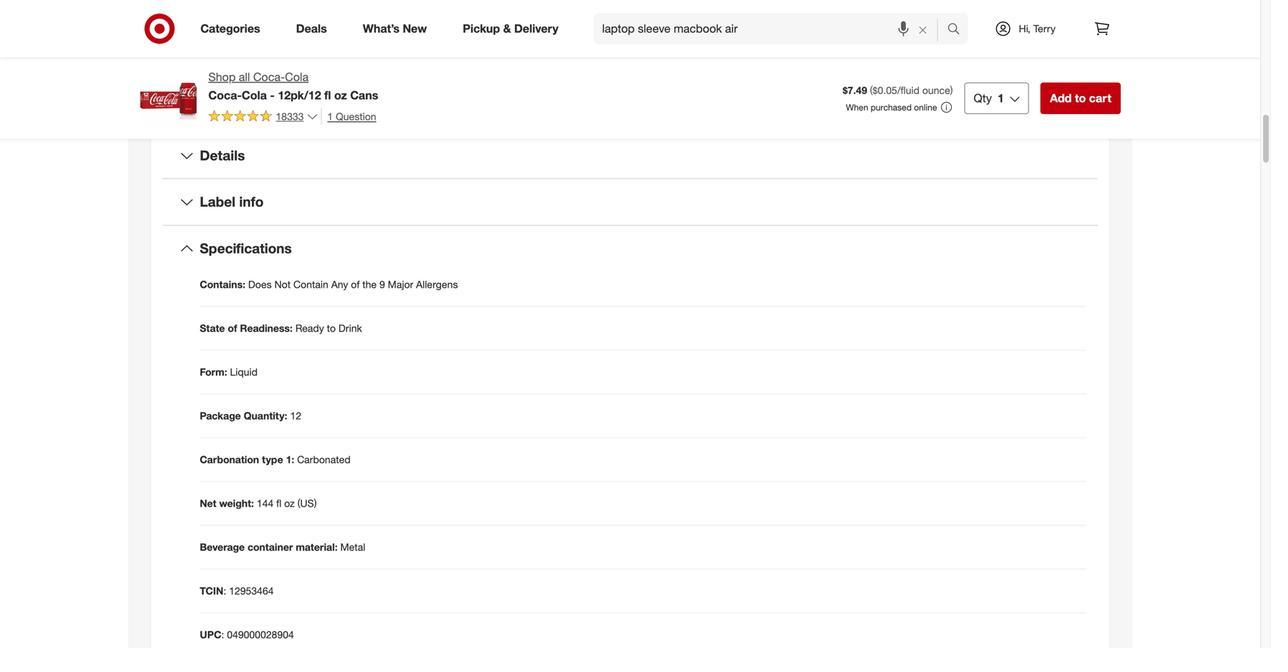 Task type: vqa. For each thing, say whether or not it's contained in the screenshot.
More
yes



Task type: describe. For each thing, give the bounding box(es) containing it.
package
[[200, 409, 241, 422]]

1 vertical spatial 1
[[328, 110, 333, 123]]

oz inside shop all coca-cola coca-cola - 12pk/12 fl oz cans
[[334, 88, 347, 102]]

readiness:
[[240, 322, 293, 334]]

: for upc
[[221, 628, 224, 641]]

image gallery element
[[140, 0, 613, 55]]

shop all coca-cola coca-cola - 12pk/12 fl oz cans
[[209, 70, 378, 102]]

1 question link
[[321, 108, 376, 125]]

carbonated
[[297, 453, 351, 466]]

what's
[[363, 22, 400, 36]]

package quantity: 12
[[200, 409, 301, 422]]

18333 link
[[209, 108, 318, 126]]

12953464
[[229, 584, 274, 597]]

details
[[200, 147, 245, 164]]

form: liquid
[[200, 366, 258, 378]]

when
[[846, 102, 869, 113]]

not
[[275, 278, 291, 291]]

0 vertical spatial cola
[[285, 70, 309, 84]]

contains:
[[200, 278, 246, 291]]

coca-cola - 12pk/12 fl oz cans, 5 of 16 image
[[140, 0, 371, 12]]

1 question
[[328, 110, 376, 123]]

pickup & delivery link
[[451, 13, 577, 45]]

sponsored
[[1079, 29, 1121, 40]]

cart
[[1090, 91, 1112, 105]]

specifications button
[[163, 226, 1099, 271]]

beverage
[[200, 541, 245, 553]]

details button
[[163, 133, 1099, 179]]

specifications
[[200, 240, 292, 257]]

info
[[239, 194, 264, 210]]

categories
[[201, 22, 260, 36]]

pickup & delivery
[[463, 22, 559, 36]]

contains: does not contain any of the 9 major allergens
[[200, 278, 458, 291]]

upc
[[200, 628, 221, 641]]

cans
[[350, 88, 378, 102]]

what's new
[[363, 22, 427, 36]]

label info
[[200, 194, 264, 210]]

drink
[[339, 322, 362, 334]]

tcin
[[200, 584, 224, 597]]

(
[[871, 84, 873, 97]]

049000028904
[[227, 628, 294, 641]]

/fluid
[[898, 84, 920, 97]]

net weight: 144 fl oz (us)
[[200, 497, 317, 509]]

(us)
[[298, 497, 317, 509]]

$0.05
[[873, 84, 898, 97]]

0 horizontal spatial oz
[[284, 497, 295, 509]]

hi, terry
[[1019, 22, 1056, 35]]

add to cart button
[[1041, 82, 1121, 114]]

all
[[239, 70, 250, 84]]

search
[[941, 23, 976, 37]]

allergens
[[416, 278, 458, 291]]

qty
[[974, 91, 992, 105]]

18333
[[276, 110, 304, 123]]

show more images button
[[318, 23, 435, 55]]

container
[[248, 541, 293, 553]]

tcin : 12953464
[[200, 584, 274, 597]]

ready
[[296, 322, 324, 334]]

major
[[388, 278, 414, 291]]

show
[[327, 32, 356, 46]]

12
[[290, 409, 301, 422]]

what's new link
[[351, 13, 445, 45]]

contain
[[294, 278, 329, 291]]

label info button
[[163, 179, 1099, 225]]

)
[[951, 84, 953, 97]]

material:
[[296, 541, 338, 553]]

9
[[380, 278, 385, 291]]

0 horizontal spatial of
[[228, 322, 237, 334]]

0 horizontal spatial cola
[[242, 88, 267, 102]]

$7.49
[[843, 84, 868, 97]]

1 vertical spatial to
[[327, 322, 336, 334]]

weight:
[[219, 497, 254, 509]]



Task type: locate. For each thing, give the bounding box(es) containing it.
show more images
[[327, 32, 426, 46]]

ounce
[[923, 84, 951, 97]]

coca- up - on the top
[[253, 70, 285, 84]]

1 vertical spatial oz
[[284, 497, 295, 509]]

1 horizontal spatial to
[[1076, 91, 1087, 105]]

of right state
[[228, 322, 237, 334]]

1 left the question
[[328, 110, 333, 123]]

0 vertical spatial to
[[1076, 91, 1087, 105]]

0 vertical spatial fl
[[324, 88, 331, 102]]

0 vertical spatial coca-
[[253, 70, 285, 84]]

search button
[[941, 13, 976, 47]]

new
[[403, 22, 427, 36]]

1 vertical spatial of
[[228, 322, 237, 334]]

oz
[[334, 88, 347, 102], [284, 497, 295, 509]]

the
[[363, 278, 377, 291]]

fl inside shop all coca-cola coca-cola - 12pk/12 fl oz cans
[[324, 88, 331, 102]]

delivery
[[515, 22, 559, 36]]

purchased
[[871, 102, 912, 113]]

to right add
[[1076, 91, 1087, 105]]

$7.49 ( $0.05 /fluid ounce )
[[843, 84, 953, 97]]

oz left (us)
[[284, 497, 295, 509]]

advertisement region
[[648, 0, 1121, 27]]

-
[[270, 88, 275, 102]]

of left the
[[351, 278, 360, 291]]

1 vertical spatial fl
[[276, 497, 282, 509]]

form:
[[200, 366, 227, 378]]

12pk/12
[[278, 88, 321, 102]]

carbonation type 1: carbonated
[[200, 453, 351, 466]]

1:
[[286, 453, 294, 466]]

categories link
[[188, 13, 278, 45]]

1
[[998, 91, 1005, 105], [328, 110, 333, 123]]

1 horizontal spatial 1
[[998, 91, 1005, 105]]

144
[[257, 497, 274, 509]]

0 horizontal spatial fl
[[276, 497, 282, 509]]

cola
[[285, 70, 309, 84], [242, 88, 267, 102]]

net
[[200, 497, 217, 509]]

0 horizontal spatial 1
[[328, 110, 333, 123]]

state of readiness: ready to drink
[[200, 322, 362, 334]]

1 right qty
[[998, 91, 1005, 105]]

fl right 12pk/12
[[324, 88, 331, 102]]

coca- down shop
[[209, 88, 242, 102]]

question
[[336, 110, 376, 123]]

0 vertical spatial 1
[[998, 91, 1005, 105]]

type
[[262, 453, 283, 466]]

0 vertical spatial of
[[351, 278, 360, 291]]

online
[[915, 102, 938, 113]]

1 vertical spatial :
[[221, 628, 224, 641]]

:
[[224, 584, 226, 597], [221, 628, 224, 641]]

1 horizontal spatial of
[[351, 278, 360, 291]]

upc : 049000028904
[[200, 628, 294, 641]]

quantity:
[[244, 409, 288, 422]]

1 vertical spatial coca-
[[209, 88, 242, 102]]

cola up 12pk/12
[[285, 70, 309, 84]]

any
[[331, 278, 348, 291]]

add
[[1051, 91, 1072, 105]]

: left 12953464 at the left of the page
[[224, 584, 226, 597]]

0 vertical spatial :
[[224, 584, 226, 597]]

fl
[[324, 88, 331, 102], [276, 497, 282, 509]]

What can we help you find? suggestions appear below search field
[[594, 13, 951, 45]]

more
[[359, 32, 386, 46]]

state
[[200, 322, 225, 334]]

1 horizontal spatial fl
[[324, 88, 331, 102]]

does
[[248, 278, 272, 291]]

image of coca-cola - 12pk/12 fl oz cans image
[[140, 69, 197, 126]]

when purchased online
[[846, 102, 938, 113]]

0 horizontal spatial to
[[327, 322, 336, 334]]

deals link
[[284, 13, 345, 45]]

0 vertical spatial oz
[[334, 88, 347, 102]]

terry
[[1034, 22, 1056, 35]]

hi,
[[1019, 22, 1031, 35]]

liquid
[[230, 366, 258, 378]]

0 horizontal spatial coca-
[[209, 88, 242, 102]]

to inside button
[[1076, 91, 1087, 105]]

shop
[[209, 70, 236, 84]]

pickup
[[463, 22, 500, 36]]

to left "drink"
[[327, 322, 336, 334]]

coca-
[[253, 70, 285, 84], [209, 88, 242, 102]]

of
[[351, 278, 360, 291], [228, 322, 237, 334]]

metal
[[341, 541, 366, 553]]

carbonation
[[200, 453, 259, 466]]

: for tcin
[[224, 584, 226, 597]]

1 horizontal spatial oz
[[334, 88, 347, 102]]

deals
[[296, 22, 327, 36]]

cola left - on the top
[[242, 88, 267, 102]]

fl right 144
[[276, 497, 282, 509]]

to
[[1076, 91, 1087, 105], [327, 322, 336, 334]]

images
[[389, 32, 426, 46]]

&
[[503, 22, 511, 36]]

label
[[200, 194, 236, 210]]

oz up 1 question link
[[334, 88, 347, 102]]

1 horizontal spatial coca-
[[253, 70, 285, 84]]

1 horizontal spatial cola
[[285, 70, 309, 84]]

add to cart
[[1051, 91, 1112, 105]]

: left 049000028904
[[221, 628, 224, 641]]

beverage container material: metal
[[200, 541, 366, 553]]

1 vertical spatial cola
[[242, 88, 267, 102]]

qty 1
[[974, 91, 1005, 105]]



